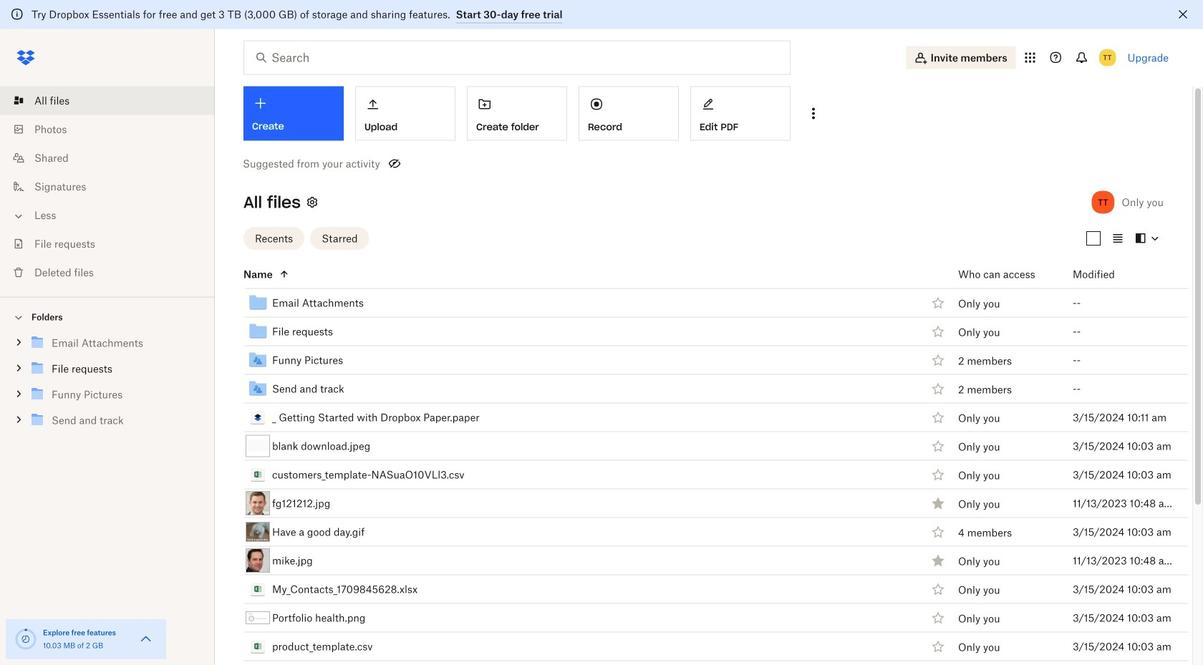 Task type: locate. For each thing, give the bounding box(es) containing it.
dropbox image
[[11, 43, 40, 72]]

add to starred image inside name send and track, modified 3/15/2024 9:47 am, element
[[930, 380, 947, 398]]

/have a good day.gif image
[[246, 522, 270, 542]]

name product_template.csv, modified 3/15/2024 10:03 am, element
[[212, 633, 1189, 662]]

add to starred image inside name blank download.jpeg, modified 3/15/2024 10:03 am, element
[[930, 438, 947, 455]]

add to starred image for name portfolio health.png, modified 3/15/2024 10:03 am, element
[[930, 610, 947, 627]]

name portfolio health.png, modified 3/15/2024 10:03 am, element
[[212, 604, 1189, 633]]

Search in folder "Dropbox" text field
[[271, 49, 761, 66]]

add to starred image inside the name product_template.csv, modified 3/15/2024 10:03 am, element
[[930, 638, 947, 655]]

4 add to starred image from the top
[[930, 466, 947, 484]]

alert
[[0, 0, 1203, 29]]

add to starred image inside name funny pictures, modified 11/13/2023 11:13 am, element
[[930, 352, 947, 369]]

add to starred image
[[930, 294, 947, 312], [930, 323, 947, 340], [930, 352, 947, 369], [930, 524, 947, 541], [930, 638, 947, 655]]

quota usage progress bar
[[14, 628, 37, 651]]

add to starred image inside name portfolio health.png, modified 3/15/2024 10:03 am, element
[[930, 610, 947, 627]]

1 add to starred image from the top
[[930, 380, 947, 398]]

3 add to starred image from the top
[[930, 352, 947, 369]]

name file requests, modified 12/14/2023 5:10 pm, element
[[212, 318, 1189, 346]]

add to starred image inside name my_contacts_1709845628.xlsx, modified 3/15/2024 10:03 am, element
[[930, 581, 947, 598]]

6 add to starred image from the top
[[930, 610, 947, 627]]

add to starred image inside name email attachments, modified 11/13/2023 11:24 am, element
[[930, 294, 947, 312]]

list
[[0, 78, 215, 297]]

add to starred image inside "name customers_template-nasuao10vll3.csv, modified 3/15/2024 10:03 am," element
[[930, 466, 947, 484]]

name mike.jpg, modified 11/13/2023 10:48 am, element
[[212, 547, 1189, 576]]

add to starred image for the name product_template.csv, modified 3/15/2024 10:03 am, element
[[930, 638, 947, 655]]

/blank download.jpeg image
[[246, 435, 270, 457]]

name funny pictures, modified 11/13/2023 11:13 am, element
[[212, 346, 1189, 375]]

name sandwich signature.pdf, modified 11/13/2023 10:58 am, element
[[212, 662, 1189, 665]]

list item
[[0, 86, 215, 115]]

group
[[0, 327, 215, 444]]

1 add to starred image from the top
[[930, 294, 947, 312]]

5 add to starred image from the top
[[930, 638, 947, 655]]

2 add to starred image from the top
[[930, 409, 947, 426]]

folder settings image
[[304, 194, 321, 211]]

name my_contacts_1709845628.xlsx, modified 3/15/2024 10:03 am, element
[[212, 576, 1189, 604]]

4 add to starred image from the top
[[930, 524, 947, 541]]

add to starred image
[[930, 380, 947, 398], [930, 409, 947, 426], [930, 438, 947, 455], [930, 466, 947, 484], [930, 581, 947, 598], [930, 610, 947, 627]]

3 add to starred image from the top
[[930, 438, 947, 455]]

name email attachments, modified 11/13/2023 11:24 am, element
[[212, 289, 1189, 318]]

table
[[212, 260, 1189, 665]]

add to starred image inside name file requests, modified 12/14/2023 5:10 pm, element
[[930, 323, 947, 340]]

name customers_template-nasuao10vll3.csv, modified 3/15/2024 10:03 am, element
[[212, 461, 1189, 490]]

/fg121212.jpg image
[[246, 491, 270, 516]]

2 add to starred image from the top
[[930, 323, 947, 340]]

add to starred image inside name _ getting started with dropbox paper.paper, modified 3/15/2024 10:11 am, element
[[930, 409, 947, 426]]

remove from starred image
[[930, 552, 947, 570]]

name have a good day.gif, modified 3/15/2024 10:03 am, element
[[212, 518, 1189, 547]]

5 add to starred image from the top
[[930, 581, 947, 598]]



Task type: vqa. For each thing, say whether or not it's contained in the screenshot.
the Name product_template.csv, Modified 3/15/2024 10:03 am, element
yes



Task type: describe. For each thing, give the bounding box(es) containing it.
name _ getting started with dropbox paper.paper, modified 3/15/2024 10:11 am, element
[[212, 404, 1189, 432]]

less image
[[11, 209, 26, 224]]

/mike.jpg image
[[246, 549, 270, 573]]

add to starred image for "name customers_template-nasuao10vll3.csv, modified 3/15/2024 10:03 am," element
[[930, 466, 947, 484]]

add to starred image for name email attachments, modified 11/13/2023 11:24 am, element
[[930, 294, 947, 312]]

/portfolio health.png image
[[246, 612, 270, 625]]

add to starred image for name funny pictures, modified 11/13/2023 11:13 am, element
[[930, 352, 947, 369]]

quota usage image
[[14, 628, 37, 651]]

add to starred image for name _ getting started with dropbox paper.paper, modified 3/15/2024 10:11 am, element
[[930, 409, 947, 426]]

add to starred image for the name have a good day.gif, modified 3/15/2024 10:03 am, element
[[930, 524, 947, 541]]

remove from starred image
[[930, 495, 947, 512]]

name fg121212.jpg, modified 11/13/2023 10:48 am, element
[[212, 490, 1189, 518]]

add to starred image for name blank download.jpeg, modified 3/15/2024 10:03 am, element
[[930, 438, 947, 455]]

name blank download.jpeg, modified 3/15/2024 10:03 am, element
[[212, 432, 1189, 461]]

name send and track, modified 3/15/2024 9:47 am, element
[[212, 375, 1189, 404]]

add to starred image for name send and track, modified 3/15/2024 9:47 am, element at bottom
[[930, 380, 947, 398]]

add to starred image for name my_contacts_1709845628.xlsx, modified 3/15/2024 10:03 am, element
[[930, 581, 947, 598]]

add to starred image for name file requests, modified 12/14/2023 5:10 pm, element
[[930, 323, 947, 340]]



